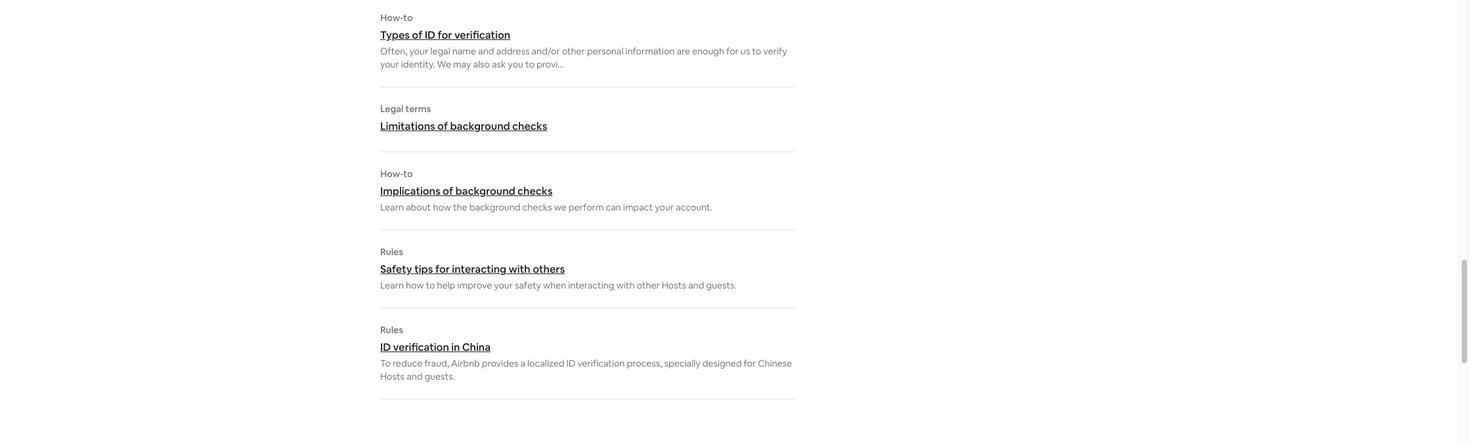 Task type: describe. For each thing, give the bounding box(es) containing it.
1 vertical spatial id
[[380, 341, 391, 355]]

of for limitations
[[437, 120, 448, 133]]

0 horizontal spatial with
[[509, 263, 530, 276]]

how-to implications of background checks learn about how the background checks we perform can impact your account.
[[380, 168, 713, 213]]

for up legal
[[438, 28, 452, 42]]

airbnb
[[451, 358, 480, 370]]

to up types
[[403, 12, 413, 24]]

perform
[[569, 202, 604, 213]]

0 horizontal spatial interacting
[[452, 263, 506, 276]]

safety
[[515, 280, 541, 292]]

about
[[406, 202, 431, 213]]

to right you
[[525, 58, 535, 70]]

reduce
[[393, 358, 422, 370]]

designed
[[702, 358, 742, 370]]

legal
[[380, 103, 403, 115]]

to inside the how-to implications of background checks learn about how the background checks we perform can impact your account.
[[403, 168, 413, 180]]

china
[[462, 341, 491, 355]]

guests. inside rules id verification in china to reduce fraud, airbnb provides a localized id verification process, specially designed for chinese hosts and guests.
[[425, 371, 455, 383]]

and inside how-to types of id for verification often, your legal name and address and/or other personal information are enough for us to verify your identity. we may also ask you to provi…
[[478, 45, 494, 57]]

learn inside the rules safety tips for interacting with others learn how to help improve your safety when interacting with other hosts and guests.
[[380, 280, 404, 292]]

address
[[496, 45, 530, 57]]

hosts inside the rules safety tips for interacting with others learn how to help improve your safety when interacting with other hosts and guests.
[[662, 280, 686, 292]]

tips
[[414, 263, 433, 276]]

implications of background checks element
[[380, 168, 795, 214]]

how- for types
[[380, 12, 403, 24]]

types of id for verification element
[[380, 12, 795, 71]]

enough
[[692, 45, 724, 57]]

checks for limitations
[[512, 120, 547, 133]]

1 vertical spatial interacting
[[568, 280, 614, 292]]

you
[[508, 58, 523, 70]]

ask
[[492, 58, 506, 70]]

we
[[437, 58, 451, 70]]

when
[[543, 280, 566, 292]]

name
[[452, 45, 476, 57]]

information
[[626, 45, 675, 57]]

identity.
[[401, 58, 435, 70]]

learn inside the how-to implications of background checks learn about how the background checks we perform can impact your account.
[[380, 202, 404, 213]]

and inside rules id verification in china to reduce fraud, airbnb provides a localized id verification process, specially designed for chinese hosts and guests.
[[407, 371, 423, 383]]

id verification in china element
[[380, 324, 795, 384]]

legal
[[430, 45, 450, 57]]

your inside the rules safety tips for interacting with others learn how to help improve your safety when interacting with other hosts and guests.
[[494, 280, 513, 292]]

rules for id
[[380, 324, 403, 336]]

your down often,
[[380, 58, 399, 70]]

rules for safety
[[380, 246, 403, 258]]

chinese
[[758, 358, 792, 370]]

a
[[520, 358, 525, 370]]

are
[[677, 45, 690, 57]]

provi…
[[537, 58, 564, 70]]

background for implications
[[455, 185, 515, 198]]

often,
[[380, 45, 407, 57]]

can
[[606, 202, 621, 213]]

may
[[453, 58, 471, 70]]

types of id for verification link
[[380, 28, 795, 42]]

implications of background checks link
[[380, 185, 795, 198]]

impact
[[623, 202, 653, 213]]



Task type: vqa. For each thing, say whether or not it's contained in the screenshot.


Task type: locate. For each thing, give the bounding box(es) containing it.
1 horizontal spatial with
[[616, 280, 635, 292]]

also
[[473, 58, 490, 70]]

0 vertical spatial rules
[[380, 246, 403, 258]]

background inside legal terms limitations of background checks
[[450, 120, 510, 133]]

0 vertical spatial how
[[433, 202, 451, 213]]

your right impact
[[655, 202, 674, 213]]

rules inside the rules safety tips for interacting with others learn how to help improve your safety when interacting with other hosts and guests.
[[380, 246, 403, 258]]

how- inside how-to types of id for verification often, your legal name and address and/or other personal information are enough for us to verify your identity. we may also ask you to provi…
[[380, 12, 403, 24]]

1 horizontal spatial hosts
[[662, 280, 686, 292]]

of
[[412, 28, 422, 42], [437, 120, 448, 133], [443, 185, 453, 198]]

1 horizontal spatial verification
[[454, 28, 510, 42]]

0 horizontal spatial hosts
[[380, 371, 405, 383]]

interacting
[[452, 263, 506, 276], [568, 280, 614, 292]]

safety tips for interacting with others link
[[380, 263, 795, 276]]

specially
[[664, 358, 700, 370]]

of inside the how-to implications of background checks learn about how the background checks we perform can impact your account.
[[443, 185, 453, 198]]

to right the us
[[752, 45, 761, 57]]

others
[[533, 263, 565, 276]]

for inside rules id verification in china to reduce fraud, airbnb provides a localized id verification process, specially designed for chinese hosts and guests.
[[744, 358, 756, 370]]

safety
[[380, 263, 412, 276]]

0 vertical spatial hosts
[[662, 280, 686, 292]]

your
[[409, 45, 428, 57], [380, 58, 399, 70], [655, 202, 674, 213], [494, 280, 513, 292]]

provides
[[482, 358, 518, 370]]

for up help
[[435, 263, 450, 276]]

your left safety
[[494, 280, 513, 292]]

1 vertical spatial other
[[637, 280, 660, 292]]

guests. inside the rules safety tips for interacting with others learn how to help improve your safety when interacting with other hosts and guests.
[[706, 280, 737, 292]]

legal terms limitations of background checks
[[380, 103, 547, 133]]

other inside how-to types of id for verification often, your legal name and address and/or other personal information are enough for us to verify your identity. we may also ask you to provi…
[[562, 45, 585, 57]]

your up identity.
[[409, 45, 428, 57]]

account.
[[676, 202, 713, 213]]

fraud,
[[424, 358, 449, 370]]

2 horizontal spatial and
[[688, 280, 704, 292]]

background right the on the left top of the page
[[469, 202, 520, 213]]

rules
[[380, 246, 403, 258], [380, 324, 403, 336]]

1 vertical spatial and
[[688, 280, 704, 292]]

1 learn from the top
[[380, 202, 404, 213]]

2 vertical spatial verification
[[578, 358, 625, 370]]

limitations of background checks link
[[380, 120, 795, 133]]

learn
[[380, 202, 404, 213], [380, 280, 404, 292]]

2 vertical spatial id
[[566, 358, 576, 370]]

2 rules from the top
[[380, 324, 403, 336]]

how- up implications
[[380, 168, 403, 180]]

checks for implications
[[518, 185, 553, 198]]

0 horizontal spatial how
[[406, 280, 424, 292]]

implications
[[380, 185, 440, 198]]

1 vertical spatial checks
[[518, 185, 553, 198]]

1 vertical spatial learn
[[380, 280, 404, 292]]

localized
[[527, 358, 564, 370]]

verify
[[763, 45, 787, 57]]

other inside the rules safety tips for interacting with others learn how to help improve your safety when interacting with other hosts and guests.
[[637, 280, 660, 292]]

other
[[562, 45, 585, 57], [637, 280, 660, 292]]

of up the on the left top of the page
[[443, 185, 453, 198]]

rules up "safety" on the bottom left of the page
[[380, 246, 403, 258]]

0 vertical spatial of
[[412, 28, 422, 42]]

2 vertical spatial checks
[[522, 202, 552, 213]]

with up safety
[[509, 263, 530, 276]]

to inside the rules safety tips for interacting with others learn how to help improve your safety when interacting with other hosts and guests.
[[426, 280, 435, 292]]

to up implications
[[403, 168, 413, 180]]

types
[[380, 28, 410, 42]]

0 horizontal spatial other
[[562, 45, 585, 57]]

how-to types of id for verification often, your legal name and address and/or other personal information are enough for us to verify your identity. we may also ask you to provi…
[[380, 12, 787, 70]]

how
[[433, 202, 451, 213], [406, 280, 424, 292]]

checks inside legal terms limitations of background checks
[[512, 120, 547, 133]]

0 vertical spatial and
[[478, 45, 494, 57]]

1 horizontal spatial guests.
[[706, 280, 737, 292]]

verification inside how-to types of id for verification often, your legal name and address and/or other personal information are enough for us to verify your identity. we may also ask you to provi…
[[454, 28, 510, 42]]

1 vertical spatial guests.
[[425, 371, 455, 383]]

0 vertical spatial with
[[509, 263, 530, 276]]

how- for implications
[[380, 168, 403, 180]]

verification
[[454, 28, 510, 42], [393, 341, 449, 355], [578, 358, 625, 370]]

1 vertical spatial hosts
[[380, 371, 405, 383]]

1 how- from the top
[[380, 12, 403, 24]]

of inside how-to types of id for verification often, your legal name and address and/or other personal information are enough for us to verify your identity. we may also ask you to provi…
[[412, 28, 422, 42]]

of right limitations on the top
[[437, 120, 448, 133]]

rules inside rules id verification in china to reduce fraud, airbnb provides a localized id verification process, specially designed for chinese hosts and guests.
[[380, 324, 403, 336]]

verification down id verification in china link
[[578, 358, 625, 370]]

your inside the how-to implications of background checks learn about how the background checks we perform can impact your account.
[[655, 202, 674, 213]]

2 how- from the top
[[380, 168, 403, 180]]

1 vertical spatial how-
[[380, 168, 403, 180]]

0 horizontal spatial id
[[380, 341, 391, 355]]

for inside the rules safety tips for interacting with others learn how to help improve your safety when interacting with other hosts and guests.
[[435, 263, 450, 276]]

to left help
[[426, 280, 435, 292]]

2 learn from the top
[[380, 280, 404, 292]]

1 vertical spatial verification
[[393, 341, 449, 355]]

rules safety tips for interacting with others learn how to help improve your safety when interacting with other hosts and guests.
[[380, 246, 737, 292]]

learn down "safety" on the bottom left of the page
[[380, 280, 404, 292]]

background for limitations
[[450, 120, 510, 133]]

hosts inside rules id verification in china to reduce fraud, airbnb provides a localized id verification process, specially designed for chinese hosts and guests.
[[380, 371, 405, 383]]

for
[[438, 28, 452, 42], [726, 45, 739, 57], [435, 263, 450, 276], [744, 358, 756, 370]]

1 vertical spatial background
[[455, 185, 515, 198]]

2 horizontal spatial verification
[[578, 358, 625, 370]]

how-
[[380, 12, 403, 24], [380, 168, 403, 180]]

for left the us
[[726, 45, 739, 57]]

limitations of background checks element
[[380, 103, 795, 133]]

1 horizontal spatial how
[[433, 202, 451, 213]]

0 horizontal spatial guests.
[[425, 371, 455, 383]]

of for types
[[412, 28, 422, 42]]

and
[[478, 45, 494, 57], [688, 280, 704, 292], [407, 371, 423, 383]]

how left the on the left top of the page
[[433, 202, 451, 213]]

0 vertical spatial how-
[[380, 12, 403, 24]]

1 rules from the top
[[380, 246, 403, 258]]

of right types
[[412, 28, 422, 42]]

other down the safety tips for interacting with others link
[[637, 280, 660, 292]]

1 horizontal spatial id
[[425, 28, 435, 42]]

safety tips for interacting with others element
[[380, 246, 795, 292]]

0 vertical spatial other
[[562, 45, 585, 57]]

id up legal
[[425, 28, 435, 42]]

how inside the how-to implications of background checks learn about how the background checks we perform can impact your account.
[[433, 202, 451, 213]]

how for implications
[[433, 202, 451, 213]]

how- inside the how-to implications of background checks learn about how the background checks we perform can impact your account.
[[380, 168, 403, 180]]

id
[[425, 28, 435, 42], [380, 341, 391, 355], [566, 358, 576, 370]]

2 vertical spatial and
[[407, 371, 423, 383]]

other down types of id for verification link on the top
[[562, 45, 585, 57]]

2 vertical spatial background
[[469, 202, 520, 213]]

0 vertical spatial interacting
[[452, 263, 506, 276]]

us
[[741, 45, 750, 57]]

1 horizontal spatial other
[[637, 280, 660, 292]]

id up to
[[380, 341, 391, 355]]

how for tips
[[406, 280, 424, 292]]

guests.
[[706, 280, 737, 292], [425, 371, 455, 383]]

0 vertical spatial learn
[[380, 202, 404, 213]]

learn down implications
[[380, 202, 404, 213]]

personal
[[587, 45, 624, 57]]

process,
[[627, 358, 662, 370]]

with down the safety tips for interacting with others link
[[616, 280, 635, 292]]

and inside the rules safety tips for interacting with others learn how to help improve your safety when interacting with other hosts and guests.
[[688, 280, 704, 292]]

to
[[403, 12, 413, 24], [752, 45, 761, 57], [525, 58, 535, 70], [403, 168, 413, 180], [426, 280, 435, 292]]

we
[[554, 202, 567, 213]]

and/or
[[532, 45, 560, 57]]

0 vertical spatial checks
[[512, 120, 547, 133]]

background down also
[[450, 120, 510, 133]]

verification up reduce
[[393, 341, 449, 355]]

1 vertical spatial rules
[[380, 324, 403, 336]]

id verification in china link
[[380, 341, 795, 355]]

2 vertical spatial of
[[443, 185, 453, 198]]

the
[[453, 202, 467, 213]]

how inside the rules safety tips for interacting with others learn how to help improve your safety when interacting with other hosts and guests.
[[406, 280, 424, 292]]

0 vertical spatial background
[[450, 120, 510, 133]]

background
[[450, 120, 510, 133], [455, 185, 515, 198], [469, 202, 520, 213]]

terms
[[405, 103, 431, 115]]

verification up name
[[454, 28, 510, 42]]

checks
[[512, 120, 547, 133], [518, 185, 553, 198], [522, 202, 552, 213]]

1 horizontal spatial interacting
[[568, 280, 614, 292]]

with
[[509, 263, 530, 276], [616, 280, 635, 292]]

interacting up improve at the left bottom of page
[[452, 263, 506, 276]]

hosts
[[662, 280, 686, 292], [380, 371, 405, 383]]

for left chinese
[[744, 358, 756, 370]]

in
[[451, 341, 460, 355]]

how down tips
[[406, 280, 424, 292]]

1 vertical spatial how
[[406, 280, 424, 292]]

0 horizontal spatial and
[[407, 371, 423, 383]]

how- up types
[[380, 12, 403, 24]]

1 vertical spatial of
[[437, 120, 448, 133]]

rules up to
[[380, 324, 403, 336]]

rules id verification in china to reduce fraud, airbnb provides a localized id verification process, specially designed for chinese hosts and guests.
[[380, 324, 792, 383]]

1 horizontal spatial and
[[478, 45, 494, 57]]

0 horizontal spatial verification
[[393, 341, 449, 355]]

improve
[[457, 280, 492, 292]]

limitations
[[380, 120, 435, 133]]

of for implications
[[443, 185, 453, 198]]

2 horizontal spatial id
[[566, 358, 576, 370]]

0 vertical spatial guests.
[[706, 280, 737, 292]]

0 vertical spatial verification
[[454, 28, 510, 42]]

to
[[380, 358, 391, 370]]

help
[[437, 280, 455, 292]]

of inside legal terms limitations of background checks
[[437, 120, 448, 133]]

background up the on the left top of the page
[[455, 185, 515, 198]]

id inside how-to types of id for verification often, your legal name and address and/or other personal information are enough for us to verify your identity. we may also ask you to provi…
[[425, 28, 435, 42]]

1 vertical spatial with
[[616, 280, 635, 292]]

interacting down the safety tips for interacting with others link
[[568, 280, 614, 292]]

0 vertical spatial id
[[425, 28, 435, 42]]

id down id verification in china link
[[566, 358, 576, 370]]



